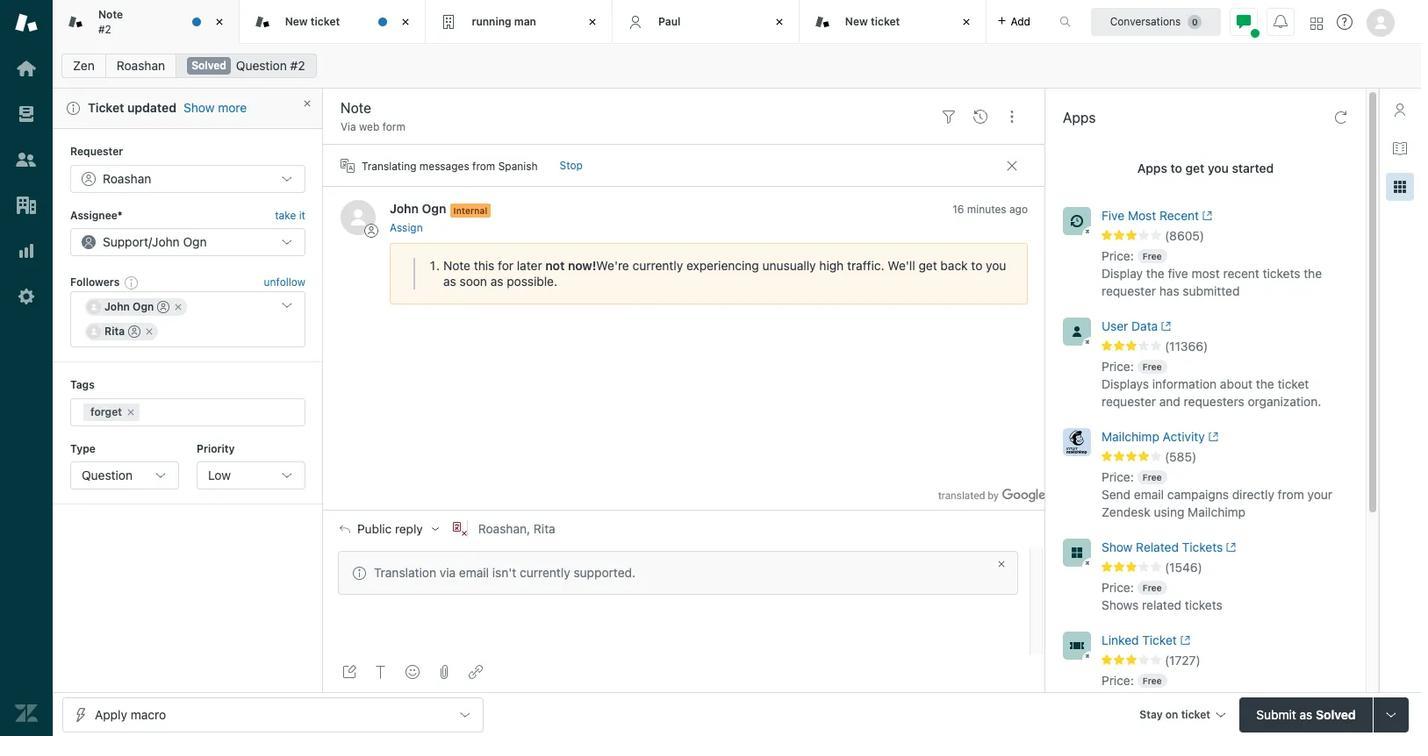 Task type: locate. For each thing, give the bounding box(es) containing it.
john right support in the left of the page
[[152, 234, 180, 249]]

free up display
[[1143, 251, 1162, 262]]

roashan inside 'secondary' 'element'
[[117, 58, 165, 73]]

4 stars. 585 reviews. element
[[1102, 449, 1355, 465]]

conversations
[[1110, 14, 1181, 28]]

admin image
[[15, 285, 38, 308]]

user is an agent image down john ogn option
[[128, 326, 141, 338]]

close image inside translation via email isn't currently supported. alert
[[996, 559, 1007, 570]]

free inside price: free displays information about the ticket requester and requesters organization.
[[1143, 362, 1162, 372]]

0 horizontal spatial ogn
[[133, 301, 154, 314]]

john
[[390, 201, 419, 216], [152, 234, 180, 249], [104, 301, 130, 314]]

2 new ticket from the left
[[845, 15, 900, 28]]

to
[[1171, 161, 1182, 176], [971, 258, 983, 273]]

ago
[[1010, 203, 1028, 216]]

and inside price: free displays information about the ticket requester and requesters organization.
[[1160, 394, 1181, 409]]

tab
[[53, 0, 239, 44]]

2 price: from the top
[[1102, 359, 1134, 374]]

close image left 'running'
[[397, 13, 415, 31]]

an
[[1264, 691, 1278, 706]]

tags
[[70, 379, 95, 392]]

requester
[[70, 145, 123, 158]]

1 vertical spatial solved
[[1316, 707, 1356, 722]]

price: up displays
[[1102, 359, 1134, 374]]

via
[[341, 120, 356, 133]]

email up using
[[1134, 487, 1164, 502]]

1 vertical spatial #2
[[290, 58, 305, 73]]

price: free shows related tickets
[[1102, 580, 1223, 613]]

form
[[382, 120, 406, 133]]

show related tickets image
[[1063, 539, 1091, 567]]

free up related
[[1143, 583, 1162, 593]]

0 vertical spatial user is an agent image
[[157, 301, 170, 314]]

traffic.
[[847, 258, 885, 273]]

mailchimp
[[1102, 429, 1160, 444], [1188, 505, 1246, 520]]

#2 inside the note #2
[[98, 22, 111, 36]]

1 horizontal spatial rita
[[534, 522, 555, 537]]

free inside price: free send email campaigns directly from your zendesk using mailchimp
[[1143, 472, 1162, 483]]

via
[[440, 566, 456, 581]]

0 vertical spatial from
[[472, 160, 495, 173]]

close ticket collision notification image
[[302, 98, 313, 108]]

email inside translation via email isn't currently supported. alert
[[459, 566, 489, 581]]

3 stars. 1727 reviews. element
[[1102, 653, 1355, 669]]

apps for apps
[[1063, 110, 1096, 126]]

1 horizontal spatial new ticket
[[845, 15, 900, 28]]

(opens in a new tab) image inside user data link
[[1158, 322, 1172, 332]]

secondary element
[[53, 48, 1421, 83]]

0 horizontal spatial mailchimp
[[1102, 429, 1160, 444]]

alert containing ticket updated
[[53, 89, 323, 129]]

close image for running man
[[584, 13, 601, 31]]

we're currently experiencing unusually high traffic. we'll get back to you as soon as possible.
[[443, 258, 1006, 289]]

john right tarashultz49@gmail.com image
[[104, 301, 130, 314]]

john up assign
[[390, 201, 419, 216]]

take
[[275, 209, 296, 222]]

using
[[1154, 505, 1185, 520]]

button displays agent's chat status as online. image
[[1237, 14, 1251, 29]]

0 horizontal spatial get
[[919, 258, 937, 273]]

now!
[[568, 258, 596, 273]]

new ticket tab
[[239, 0, 426, 44], [800, 0, 986, 44]]

and down information
[[1160, 394, 1181, 409]]

free for and
[[1143, 676, 1162, 686]]

2 horizontal spatial from
[[1278, 487, 1304, 502]]

price: inside price: free create and link a ticket from an existing one
[[1102, 673, 1134, 688]]

tickets right recent on the top
[[1263, 266, 1301, 281]]

0 horizontal spatial show
[[184, 100, 215, 115]]

0 horizontal spatial the
[[1146, 266, 1165, 281]]

and up stay
[[1143, 691, 1164, 706]]

2 close image from the left
[[397, 13, 415, 31]]

0 vertical spatial show
[[184, 100, 215, 115]]

(opens in a new tab) image up (11366)
[[1158, 322, 1172, 332]]

1 horizontal spatial tickets
[[1263, 266, 1301, 281]]

1 price: from the top
[[1102, 248, 1134, 263]]

price: inside price: free displays information about the ticket requester and requesters organization.
[[1102, 359, 1134, 374]]

close image
[[210, 13, 228, 31], [397, 13, 415, 31], [957, 13, 975, 31]]

paul
[[659, 15, 681, 28]]

price: free send email campaigns directly from your zendesk using mailchimp
[[1102, 470, 1333, 520]]

filter image
[[942, 109, 956, 124]]

solved up show more button
[[191, 59, 227, 72]]

0 horizontal spatial rita
[[104, 325, 125, 338]]

note #2
[[98, 8, 123, 36]]

apps to get you started
[[1137, 161, 1274, 176]]

roashan up updated
[[117, 58, 165, 73]]

mailchimp activity link
[[1102, 428, 1324, 449]]

user is an agent image for rita
[[128, 326, 141, 338]]

assignee* element
[[70, 228, 305, 256]]

1 horizontal spatial show
[[1102, 540, 1133, 555]]

0 vertical spatial roashan
[[117, 58, 165, 73]]

free up displays
[[1143, 362, 1162, 372]]

close image left the show related tickets image
[[996, 559, 1007, 570]]

tickets inside price: free shows related tickets
[[1185, 598, 1223, 613]]

currently inside alert
[[520, 566, 570, 581]]

(11366)
[[1165, 339, 1208, 354]]

apps image
[[1393, 180, 1407, 194]]

roashan
[[117, 58, 165, 73], [103, 171, 151, 186]]

john ogn option
[[85, 299, 187, 316]]

price: for displays
[[1102, 359, 1134, 374]]

as down for
[[491, 274, 503, 289]]

price: inside price: free send email campaigns directly from your zendesk using mailchimp
[[1102, 470, 1134, 485]]

0 horizontal spatial solved
[[191, 59, 227, 72]]

remove image
[[173, 302, 184, 313], [144, 327, 155, 337], [126, 407, 136, 418]]

requester down displays
[[1102, 394, 1156, 409]]

price:
[[1102, 248, 1134, 263], [1102, 359, 1134, 374], [1102, 470, 1134, 485], [1102, 580, 1134, 595], [1102, 673, 1134, 688]]

ticket up "requester"
[[88, 100, 124, 115]]

question up more
[[236, 58, 287, 73]]

price: for display
[[1102, 248, 1134, 263]]

apps up 'five most recent'
[[1137, 161, 1167, 176]]

remove image for rita
[[144, 327, 155, 337]]

1 vertical spatial mailchimp
[[1188, 505, 1246, 520]]

0 horizontal spatial tickets
[[1185, 598, 1223, 613]]

draft mode image
[[342, 665, 356, 679]]

email
[[1134, 487, 1164, 502], [459, 566, 489, 581]]

0 vertical spatial tickets
[[1263, 266, 1301, 281]]

(opens in a new tab) image for mailchimp activity
[[1205, 432, 1219, 443]]

ticket inside price: free create and link a ticket from an existing one
[[1200, 691, 1231, 706]]

as down existing
[[1300, 707, 1313, 722]]

close image left add dropdown button
[[957, 13, 975, 31]]

linked
[[1102, 633, 1139, 648]]

1 vertical spatial email
[[459, 566, 489, 581]]

rita right ritagame@gmail.com image at the left
[[104, 325, 125, 338]]

1 vertical spatial to
[[971, 258, 983, 273]]

from
[[472, 160, 495, 173], [1278, 487, 1304, 502], [1235, 691, 1261, 706]]

0 horizontal spatial ticket
[[88, 100, 124, 115]]

ogn inside john ogn internal assign
[[422, 201, 446, 216]]

tab containing note
[[53, 0, 239, 44]]

and inside price: free create and link a ticket from an existing one
[[1143, 691, 1164, 706]]

0 vertical spatial requester
[[1102, 284, 1156, 298]]

1 horizontal spatial question
[[236, 58, 287, 73]]

(1727)
[[1165, 653, 1201, 668]]

note inside "tabs" tab list
[[98, 8, 123, 21]]

0 horizontal spatial apps
[[1063, 110, 1096, 126]]

user
[[1102, 319, 1128, 334]]

submit as solved
[[1256, 707, 1356, 722]]

apply
[[95, 707, 127, 722]]

translation via email isn't currently supported. alert
[[338, 552, 1018, 596]]

(opens in a new tab) image inside five most recent link
[[1199, 211, 1213, 221]]

from left spanish
[[472, 160, 495, 173]]

solved
[[191, 59, 227, 72], [1316, 707, 1356, 722]]

0 horizontal spatial currently
[[520, 566, 570, 581]]

apps right the ticket actions image at the top right
[[1063, 110, 1096, 126]]

close image right man
[[584, 13, 601, 31]]

free inside 'price: free display the five most recent tickets the requester has submitted'
[[1143, 251, 1162, 262]]

currently right isn't
[[520, 566, 570, 581]]

get inside we're currently experiencing unusually high traffic. we'll get back to you as soon as possible.
[[919, 258, 937, 273]]

has
[[1160, 284, 1180, 298]]

1 requester from the top
[[1102, 284, 1156, 298]]

1 vertical spatial question
[[82, 468, 133, 483]]

note up soon
[[443, 258, 471, 273]]

isn't
[[492, 566, 516, 581]]

requester down display
[[1102, 284, 1156, 298]]

1 vertical spatial ogn
[[183, 234, 207, 249]]

unusually
[[762, 258, 816, 273]]

close image up 'secondary' 'element' on the top
[[771, 13, 788, 31]]

tabs tab list
[[53, 0, 1041, 44]]

0 horizontal spatial to
[[971, 258, 983, 273]]

(opens in a new tab) image up (8605)
[[1199, 211, 1213, 221]]

the right recent on the top
[[1304, 266, 1322, 281]]

mailchimp down the campaigns
[[1188, 505, 1246, 520]]

3 free from the top
[[1143, 472, 1162, 483]]

show inside ticket updated show more
[[184, 100, 215, 115]]

currently right we're
[[633, 258, 683, 273]]

existing
[[1281, 691, 1325, 706]]

price: up send
[[1102, 470, 1134, 485]]

1 vertical spatial note
[[443, 258, 471, 273]]

remove image down john ogn option
[[144, 327, 155, 337]]

from left your
[[1278, 487, 1304, 502]]

public reply
[[357, 523, 423, 537]]

0 horizontal spatial email
[[459, 566, 489, 581]]

4 free from the top
[[1143, 583, 1162, 593]]

1 vertical spatial apps
[[1137, 161, 1167, 176]]

show down zendesk
[[1102, 540, 1133, 555]]

1 vertical spatial tickets
[[1185, 598, 1223, 613]]

get left back
[[919, 258, 937, 273]]

email right via
[[459, 566, 489, 581]]

take it
[[275, 209, 305, 222]]

1 vertical spatial rita
[[534, 522, 555, 537]]

support
[[103, 234, 148, 249]]

1 horizontal spatial #2
[[290, 58, 305, 73]]

remove image right john ogn
[[173, 302, 184, 313]]

most
[[1128, 208, 1156, 223]]

ticket inside dropdown button
[[1181, 708, 1211, 721]]

free
[[1143, 251, 1162, 262], [1143, 362, 1162, 372], [1143, 472, 1162, 483], [1143, 583, 1162, 593], [1143, 676, 1162, 686]]

1 horizontal spatial as
[[491, 274, 503, 289]]

0 vertical spatial question
[[236, 58, 287, 73]]

reporting image
[[15, 240, 38, 262]]

0 horizontal spatial close image
[[584, 13, 601, 31]]

1 horizontal spatial get
[[1186, 161, 1205, 176]]

requester
[[1102, 284, 1156, 298], [1102, 394, 1156, 409]]

john inside option
[[104, 301, 130, 314]]

price: free display the five most recent tickets the requester has submitted
[[1102, 248, 1322, 298]]

2 vertical spatial from
[[1235, 691, 1261, 706]]

low
[[208, 468, 231, 483]]

directly
[[1232, 487, 1275, 502]]

free inside price: free shows related tickets
[[1143, 583, 1162, 593]]

apps
[[1063, 110, 1096, 126], [1137, 161, 1167, 176]]

the up organization.
[[1256, 377, 1274, 392]]

0 vertical spatial #2
[[98, 22, 111, 36]]

1 horizontal spatial mailchimp
[[1188, 505, 1246, 520]]

close image
[[584, 13, 601, 31], [771, 13, 788, 31], [996, 559, 1007, 570]]

0 horizontal spatial user is an agent image
[[128, 326, 141, 338]]

ogn inside option
[[133, 301, 154, 314]]

0 vertical spatial apps
[[1063, 110, 1096, 126]]

mailchimp down displays
[[1102, 429, 1160, 444]]

1 vertical spatial john
[[152, 234, 180, 249]]

updated
[[127, 100, 176, 115]]

your
[[1308, 487, 1333, 502]]

solved down "one"
[[1316, 707, 1356, 722]]

2 horizontal spatial john
[[390, 201, 419, 216]]

you inside we're currently experiencing unusually high traffic. we'll get back to you as soon as possible.
[[986, 258, 1006, 273]]

public
[[357, 523, 392, 537]]

2 vertical spatial ogn
[[133, 301, 154, 314]]

roashan, rita button
[[467, 521, 1046, 539]]

2 horizontal spatial close image
[[996, 559, 1007, 570]]

0 vertical spatial solved
[[191, 59, 227, 72]]

0 vertical spatial get
[[1186, 161, 1205, 176]]

#2 up close ticket collision notification icon
[[290, 58, 305, 73]]

ogn
[[422, 201, 446, 216], [183, 234, 207, 249], [133, 301, 154, 314]]

apps for apps to get you started
[[1137, 161, 1167, 176]]

(opens in a new tab) image inside show related tickets link
[[1223, 543, 1237, 553]]

1 new ticket from the left
[[285, 15, 340, 28]]

crossicon image
[[453, 523, 467, 537]]

(opens in a new tab) image inside mailchimp activity link
[[1205, 432, 1219, 443]]

requester element
[[70, 165, 305, 193]]

send
[[1102, 487, 1131, 502]]

ticket actions image
[[1005, 109, 1019, 124]]

(opens in a new tab) image for show related tickets
[[1223, 543, 1237, 553]]

(585)
[[1165, 449, 1197, 464]]

ogn down info on adding followers image
[[133, 301, 154, 314]]

we're
[[596, 258, 629, 273]]

apply macro
[[95, 707, 166, 722]]

1 horizontal spatial user is an agent image
[[157, 301, 170, 314]]

note up the zen link
[[98, 8, 123, 21]]

user is an agent image
[[157, 301, 170, 314], [128, 326, 141, 338]]

0 horizontal spatial as
[[443, 274, 456, 289]]

question down "type"
[[82, 468, 133, 483]]

1 free from the top
[[1143, 251, 1162, 262]]

1 vertical spatial you
[[986, 258, 1006, 273]]

0 vertical spatial note
[[98, 8, 123, 21]]

(opens in a new tab) image up "4 stars. 585 reviews." element at the bottom
[[1205, 432, 1219, 443]]

add button
[[986, 0, 1041, 43]]

0 vertical spatial rita
[[104, 325, 125, 338]]

as
[[443, 274, 456, 289], [491, 274, 503, 289], [1300, 707, 1313, 722]]

5 free from the top
[[1143, 676, 1162, 686]]

currently
[[633, 258, 683, 273], [520, 566, 570, 581]]

ticket up (1727)
[[1142, 633, 1177, 648]]

linked ticket image
[[1063, 632, 1091, 660]]

ogn right the /
[[183, 234, 207, 249]]

1 vertical spatial roashan
[[103, 171, 151, 186]]

price: up shows on the bottom right
[[1102, 580, 1134, 595]]

display
[[1102, 266, 1143, 281]]

alert
[[53, 89, 323, 129]]

1 horizontal spatial the
[[1256, 377, 1274, 392]]

0 vertical spatial to
[[1171, 161, 1182, 176]]

1 vertical spatial remove image
[[144, 327, 155, 337]]

1 new from the left
[[285, 15, 308, 28]]

as left soon
[[443, 274, 456, 289]]

2 requester from the top
[[1102, 394, 1156, 409]]

remove image right forget
[[126, 407, 136, 418]]

rita right "roashan,"
[[534, 522, 555, 537]]

user is an agent image inside rita option
[[128, 326, 141, 338]]

stay on ticket
[[1140, 708, 1211, 721]]

add link (cmd k) image
[[469, 665, 483, 679]]

0 horizontal spatial question
[[82, 468, 133, 483]]

#2 inside 'secondary' 'element'
[[290, 58, 305, 73]]

user is an agent image right john ogn
[[157, 301, 170, 314]]

1 horizontal spatial close image
[[397, 13, 415, 31]]

price: inside price: free shows related tickets
[[1102, 580, 1134, 595]]

2 vertical spatial john
[[104, 301, 130, 314]]

one
[[1328, 691, 1350, 706]]

close image inside running man tab
[[584, 13, 601, 31]]

2 horizontal spatial remove image
[[173, 302, 184, 313]]

0 vertical spatial ogn
[[422, 201, 446, 216]]

show
[[184, 100, 215, 115], [1102, 540, 1133, 555]]

3 close image from the left
[[957, 13, 975, 31]]

0 vertical spatial and
[[1160, 394, 1181, 409]]

2 free from the top
[[1143, 362, 1162, 372]]

1 horizontal spatial new
[[845, 15, 868, 28]]

customer context image
[[1393, 103, 1407, 117]]

1 horizontal spatial remove image
[[144, 327, 155, 337]]

roashan down "requester"
[[103, 171, 151, 186]]

(opens in a new tab) image for five most recent
[[1199, 211, 1213, 221]]

(opens in a new tab) image up 3 stars. 1546 reviews. element
[[1223, 543, 1237, 553]]

insert emojis image
[[406, 665, 420, 679]]

new ticket
[[285, 15, 340, 28], [845, 15, 900, 28]]

1 horizontal spatial you
[[1208, 161, 1229, 176]]

price: inside 'price: free display the five most recent tickets the requester has submitted'
[[1102, 248, 1134, 263]]

5 price: from the top
[[1102, 673, 1134, 688]]

0 horizontal spatial new
[[285, 15, 308, 28]]

to up recent
[[1171, 161, 1182, 176]]

0 vertical spatial ticket
[[88, 100, 124, 115]]

john for john ogn internal assign
[[390, 201, 419, 216]]

recent
[[1223, 266, 1260, 281]]

1 horizontal spatial currently
[[633, 258, 683, 273]]

john inside john ogn internal assign
[[390, 201, 419, 216]]

stop
[[560, 159, 583, 172]]

1 horizontal spatial note
[[443, 258, 471, 273]]

(opens in a new tab) image
[[1199, 211, 1213, 221], [1158, 322, 1172, 332], [1205, 432, 1219, 443], [1223, 543, 1237, 553]]

price: free create and link a ticket from an existing one
[[1102, 673, 1350, 706]]

info on adding followers image
[[125, 276, 139, 290]]

1 horizontal spatial email
[[1134, 487, 1164, 502]]

16 minutes ago text field
[[953, 203, 1028, 216]]

notifications image
[[1274, 14, 1288, 29]]

free up stay
[[1143, 676, 1162, 686]]

from left an on the right bottom
[[1235, 691, 1261, 706]]

get up recent
[[1186, 161, 1205, 176]]

1 vertical spatial user is an agent image
[[128, 326, 141, 338]]

2 horizontal spatial close image
[[957, 13, 975, 31]]

1 horizontal spatial new ticket tab
[[800, 0, 986, 44]]

to inside we're currently experiencing unusually high traffic. we'll get back to you as soon as possible.
[[971, 258, 983, 273]]

link
[[1167, 691, 1187, 706]]

0 horizontal spatial you
[[986, 258, 1006, 273]]

price: up the create
[[1102, 673, 1134, 688]]

close image up show more button
[[210, 13, 228, 31]]

free up using
[[1143, 472, 1162, 483]]

price: for send
[[1102, 470, 1134, 485]]

to right back
[[971, 258, 983, 273]]

format text image
[[374, 665, 388, 679]]

user data image
[[1063, 318, 1091, 346]]

john ogn
[[104, 301, 154, 314]]

john ogn link
[[390, 201, 446, 216]]

customers image
[[15, 148, 38, 171]]

user is an agent image inside john ogn option
[[157, 301, 170, 314]]

zendesk image
[[15, 702, 38, 725]]

ticket updated show more
[[88, 100, 247, 115]]

4 price: from the top
[[1102, 580, 1134, 595]]

(1546)
[[1165, 560, 1203, 575]]

ogn up assign
[[422, 201, 446, 216]]

get started image
[[15, 57, 38, 80]]

show left more
[[184, 100, 215, 115]]

question inside question popup button
[[82, 468, 133, 483]]

requester inside price: free displays information about the ticket requester and requesters organization.
[[1102, 394, 1156, 409]]

0 horizontal spatial remove image
[[126, 407, 136, 418]]

1 vertical spatial currently
[[520, 566, 570, 581]]

3 price: from the top
[[1102, 470, 1134, 485]]

assign button
[[390, 220, 423, 236]]

close image inside paul tab
[[771, 13, 788, 31]]

1 vertical spatial requester
[[1102, 394, 1156, 409]]

price: up display
[[1102, 248, 1134, 263]]

2 horizontal spatial ogn
[[422, 201, 446, 216]]

you left started
[[1208, 161, 1229, 176]]

1 horizontal spatial close image
[[771, 13, 788, 31]]

the inside price: free displays information about the ticket requester and requesters organization.
[[1256, 377, 1274, 392]]

1 horizontal spatial apps
[[1137, 161, 1167, 176]]

you right back
[[986, 258, 1006, 273]]

the up has on the right
[[1146, 266, 1165, 281]]

0 horizontal spatial #2
[[98, 22, 111, 36]]

1 vertical spatial show
[[1102, 540, 1133, 555]]

Subject field
[[337, 97, 930, 119]]

1 vertical spatial get
[[919, 258, 937, 273]]

rita
[[104, 325, 125, 338], [534, 522, 555, 537]]

note for #2
[[98, 8, 123, 21]]

question inside 'secondary' 'element'
[[236, 58, 287, 73]]

#2 up the zen link
[[98, 22, 111, 36]]

tickets up linked ticket link
[[1185, 598, 1223, 613]]

ticket inside ticket updated show more
[[88, 100, 124, 115]]

support / john ogn
[[103, 234, 207, 249]]

get help image
[[1337, 14, 1353, 30]]

2 vertical spatial remove image
[[126, 407, 136, 418]]

1 horizontal spatial john
[[152, 234, 180, 249]]

free inside price: free create and link a ticket from an existing one
[[1143, 676, 1162, 686]]

zendesk products image
[[1311, 17, 1323, 29]]

1 vertical spatial and
[[1143, 691, 1164, 706]]

0 horizontal spatial close image
[[210, 13, 228, 31]]

zendesk support image
[[15, 11, 38, 34]]

0 vertical spatial email
[[1134, 487, 1164, 502]]

note
[[98, 8, 123, 21], [443, 258, 471, 273]]



Task type: describe. For each thing, give the bounding box(es) containing it.
recent
[[1160, 208, 1199, 223]]

linked ticket link
[[1102, 632, 1324, 653]]

note for this
[[443, 258, 471, 273]]

new ticket for 2nd the new ticket tab from right
[[285, 15, 340, 28]]

john ogn internal assign
[[390, 201, 487, 234]]

type
[[70, 442, 96, 455]]

question for question #2
[[236, 58, 287, 73]]

question button
[[70, 462, 179, 490]]

soon
[[460, 274, 487, 289]]

ogn for john ogn
[[133, 301, 154, 314]]

question for question
[[82, 468, 133, 483]]

about
[[1220, 377, 1253, 392]]

requesters
[[1184, 394, 1245, 409]]

running man tab
[[426, 0, 613, 44]]

ritagame@gmail.com image
[[87, 325, 101, 339]]

from inside price: free send email campaigns directly from your zendesk using mailchimp
[[1278, 487, 1304, 502]]

stay
[[1140, 708, 1163, 721]]

zendesk
[[1102, 505, 1151, 520]]

/
[[148, 234, 152, 249]]

3 stars. 8605 reviews. element
[[1102, 228, 1355, 244]]

data
[[1132, 319, 1158, 334]]

tickets
[[1182, 540, 1223, 555]]

translating
[[362, 160, 417, 173]]

stay on ticket button
[[1132, 697, 1233, 735]]

#2 for question #2
[[290, 58, 305, 73]]

later
[[517, 258, 542, 273]]

assign
[[390, 221, 423, 234]]

2 new from the left
[[845, 15, 868, 28]]

translation
[[374, 566, 436, 581]]

started
[[1232, 161, 1274, 176]]

(8605)
[[1165, 228, 1205, 243]]

low button
[[197, 462, 305, 490]]

free for the
[[1143, 251, 1162, 262]]

remove image for john ogn
[[173, 302, 184, 313]]

man
[[514, 15, 536, 28]]

tarashultz49@gmail.com image
[[87, 301, 101, 315]]

paul tab
[[613, 0, 800, 44]]

tickets inside 'price: free display the five most recent tickets the requester has submitted'
[[1263, 266, 1301, 281]]

1 vertical spatial ticket
[[1142, 633, 1177, 648]]

0 horizontal spatial from
[[472, 160, 495, 173]]

submitted
[[1183, 284, 1240, 298]]

via web form
[[341, 120, 406, 133]]

free for email
[[1143, 472, 1162, 483]]

organizations image
[[15, 194, 38, 217]]

ogn for john ogn internal assign
[[422, 201, 446, 216]]

running
[[472, 15, 511, 28]]

1 close image from the left
[[210, 13, 228, 31]]

displays possible ticket submission types image
[[1384, 708, 1398, 722]]

views image
[[15, 103, 38, 126]]

currently inside we're currently experiencing unusually high traffic. we'll get back to you as soon as possible.
[[633, 258, 683, 273]]

roashan link
[[105, 54, 177, 78]]

five most recent image
[[1063, 207, 1091, 235]]

mailchimp inside price: free send email campaigns directly from your zendesk using mailchimp
[[1188, 505, 1246, 520]]

spanish
[[498, 160, 538, 173]]

unfollow button
[[264, 275, 305, 291]]

0 vertical spatial you
[[1208, 161, 1229, 176]]

translation via email isn't currently supported.
[[374, 566, 636, 581]]

from inside price: free create and link a ticket from an existing one
[[1235, 691, 1261, 706]]

requester inside 'price: free display the five most recent tickets the requester has submitted'
[[1102, 284, 1156, 298]]

messages
[[419, 160, 469, 173]]

1 new ticket tab from the left
[[239, 0, 426, 44]]

(opens in a new tab) image
[[1177, 636, 1191, 646]]

running man
[[472, 15, 536, 28]]

five
[[1168, 266, 1188, 281]]

price: for shows
[[1102, 580, 1134, 595]]

stop button
[[548, 152, 594, 180]]

five most recent link
[[1102, 207, 1324, 228]]

translating messages from spanish
[[362, 160, 538, 173]]

on
[[1166, 708, 1179, 721]]

note this for later not now!
[[443, 258, 596, 273]]

web
[[359, 120, 380, 133]]

1 horizontal spatial to
[[1171, 161, 1182, 176]]

unfollow
[[264, 276, 305, 289]]

experiencing
[[686, 258, 759, 273]]

price: for create
[[1102, 673, 1134, 688]]

ogn inside assignee* element
[[183, 234, 207, 249]]

mailchimp activity image
[[1063, 428, 1091, 456]]

show related tickets link
[[1102, 539, 1324, 560]]

reply
[[395, 523, 423, 537]]

shows
[[1102, 598, 1139, 613]]

john for john ogn
[[104, 301, 130, 314]]

priority
[[197, 442, 235, 455]]

events image
[[974, 109, 988, 124]]

most
[[1192, 266, 1220, 281]]

free for related
[[1143, 583, 1162, 593]]

(opens in a new tab) image for user data
[[1158, 322, 1172, 332]]

user data
[[1102, 319, 1158, 334]]

rita inside button
[[534, 522, 555, 537]]

2 horizontal spatial the
[[1304, 266, 1322, 281]]

conversations button
[[1091, 7, 1221, 36]]

internal
[[453, 205, 487, 216]]

show related tickets
[[1102, 540, 1223, 555]]

free for information
[[1143, 362, 1162, 372]]

five most recent
[[1102, 208, 1199, 223]]

solved inside 'secondary' 'element'
[[191, 59, 227, 72]]

add
[[1011, 14, 1031, 28]]

user data link
[[1102, 318, 1324, 339]]

minutes
[[967, 203, 1007, 216]]

followers element
[[70, 292, 305, 348]]

3 stars. 1546 reviews. element
[[1102, 560, 1355, 576]]

2 horizontal spatial as
[[1300, 707, 1313, 722]]

main element
[[0, 0, 53, 737]]

2 new ticket tab from the left
[[800, 0, 986, 44]]

john inside assignee* element
[[152, 234, 180, 249]]

knowledge image
[[1393, 141, 1407, 155]]

it
[[299, 209, 305, 222]]

this
[[474, 258, 495, 273]]

ticket inside price: free displays information about the ticket requester and requesters organization.
[[1278, 377, 1309, 392]]

back
[[941, 258, 968, 273]]

rita inside option
[[104, 325, 125, 338]]

question #2
[[236, 58, 305, 73]]

roashan inside requester element
[[103, 171, 151, 186]]

zen
[[73, 58, 95, 73]]

create
[[1102, 691, 1139, 706]]

1 horizontal spatial solved
[[1316, 707, 1356, 722]]

new ticket for first the new ticket tab from right
[[845, 15, 900, 28]]

avatar image
[[341, 201, 376, 236]]

email inside price: free send email campaigns directly from your zendesk using mailchimp
[[1134, 487, 1164, 502]]

a
[[1190, 691, 1197, 706]]

user is an agent image for john ogn
[[157, 301, 170, 314]]

campaigns
[[1167, 487, 1229, 502]]

organization.
[[1248, 394, 1321, 409]]

take it button
[[275, 207, 305, 225]]

3 stars. 11366 reviews. element
[[1102, 339, 1355, 355]]

not
[[545, 258, 565, 273]]

rita option
[[85, 323, 158, 341]]

activity
[[1163, 429, 1205, 444]]

roashan,
[[478, 522, 530, 537]]

five
[[1102, 208, 1125, 223]]

hide composer image
[[677, 503, 691, 517]]

macro
[[131, 707, 166, 722]]

add attachment image
[[437, 665, 451, 679]]

mailchimp activity
[[1102, 429, 1205, 444]]

possible.
[[507, 274, 557, 289]]

#2 for note #2
[[98, 22, 111, 36]]

related
[[1136, 540, 1179, 555]]

close image for paul
[[771, 13, 788, 31]]



Task type: vqa. For each thing, say whether or not it's contained in the screenshot.


